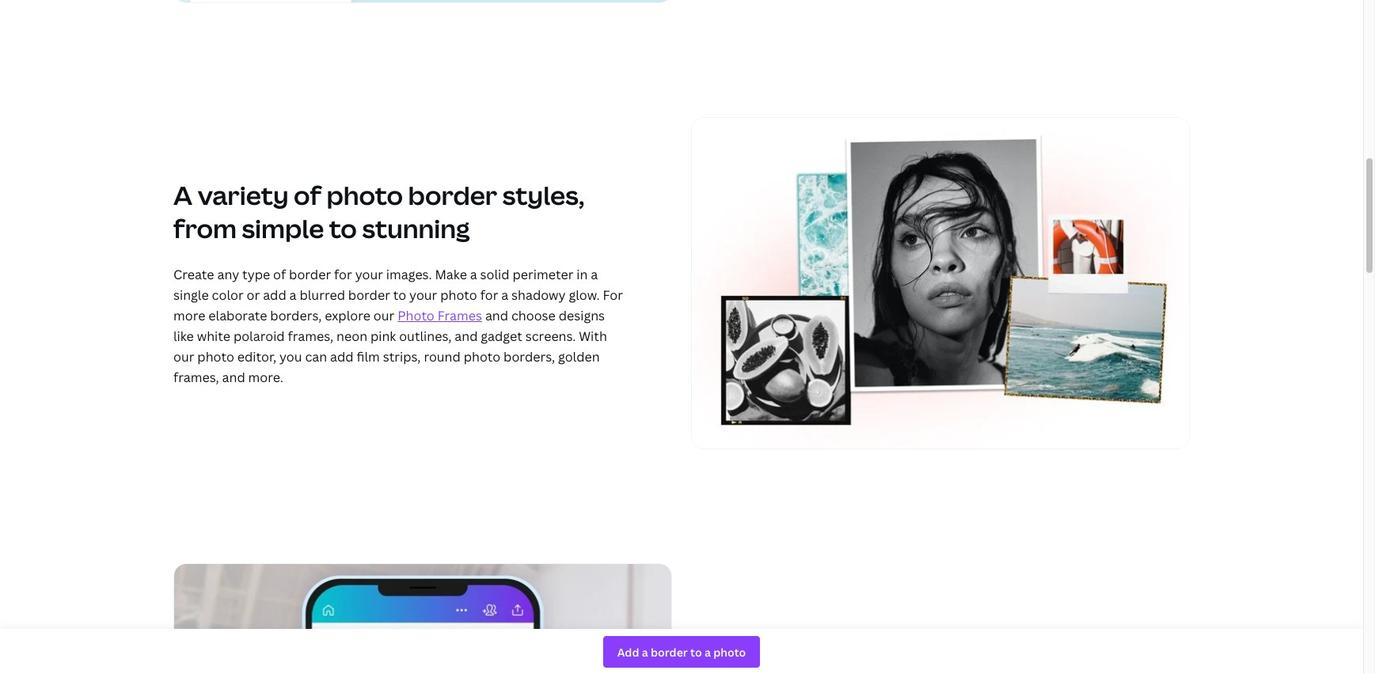 Task type: vqa. For each thing, say whether or not it's contained in the screenshot.
Terry Turtle icon
no



Task type: locate. For each thing, give the bounding box(es) containing it.
1 horizontal spatial and
[[455, 328, 478, 345]]

to
[[329, 211, 357, 245], [393, 287, 406, 304]]

for
[[334, 266, 352, 283], [480, 287, 498, 304]]

0 vertical spatial border
[[408, 178, 497, 212]]

your left 'images.'
[[355, 266, 383, 283]]

frames, up can
[[288, 328, 333, 345]]

of inside a variety of photo border styles, from simple to stunning
[[294, 178, 321, 212]]

0 vertical spatial and
[[485, 307, 508, 325]]

0 horizontal spatial for
[[334, 266, 352, 283]]

single
[[173, 287, 209, 304]]

0 horizontal spatial of
[[273, 266, 286, 283]]

add down neon
[[330, 348, 354, 366]]

simple
[[242, 211, 324, 245]]

frames
[[438, 307, 482, 325]]

1 horizontal spatial our
[[374, 307, 395, 325]]

blurred
[[300, 287, 345, 304]]

perimeter
[[513, 266, 574, 283]]

0 horizontal spatial to
[[329, 211, 357, 245]]

1 horizontal spatial borders,
[[504, 348, 555, 366]]

borders,
[[270, 307, 322, 325], [504, 348, 555, 366]]

type
[[242, 266, 270, 283]]

stunning
[[362, 211, 470, 245]]

more.
[[248, 369, 283, 386]]

2 horizontal spatial border
[[408, 178, 497, 212]]

0 horizontal spatial our
[[173, 348, 194, 366]]

frames,
[[288, 328, 333, 345], [173, 369, 219, 386]]

white
[[197, 328, 230, 345]]

borders, down screens. in the left of the page
[[504, 348, 555, 366]]

a
[[470, 266, 477, 283], [591, 266, 598, 283], [289, 287, 297, 304], [501, 287, 508, 304]]

of right variety
[[294, 178, 321, 212]]

a down the solid
[[501, 287, 508, 304]]

2 horizontal spatial and
[[485, 307, 508, 325]]

our inside create any type of border for your images. make a solid perimeter in a single color or add a blurred border to your photo for a shadowy glow. for more elaborate borders, explore our
[[374, 307, 395, 325]]

0 horizontal spatial border
[[289, 266, 331, 283]]

of right type at the left
[[273, 266, 286, 283]]

0 vertical spatial frames,
[[288, 328, 333, 345]]

0 vertical spatial for
[[334, 266, 352, 283]]

make
[[435, 266, 467, 283]]

0 vertical spatial add
[[263, 287, 286, 304]]

border for styles,
[[408, 178, 497, 212]]

photo
[[398, 307, 434, 325]]

gadget
[[481, 328, 522, 345]]

1 horizontal spatial border
[[348, 287, 390, 304]]

border
[[408, 178, 497, 212], [289, 266, 331, 283], [348, 287, 390, 304]]

to right simple on the top of page
[[329, 211, 357, 245]]

for
[[603, 287, 623, 304]]

for down the solid
[[480, 287, 498, 304]]

photo borders feature image
[[691, 117, 1190, 450]]

for up blurred
[[334, 266, 352, 283]]

1 vertical spatial of
[[273, 266, 286, 283]]

border inside a variety of photo border styles, from simple to stunning
[[408, 178, 497, 212]]

to inside a variety of photo border styles, from simple to stunning
[[329, 211, 357, 245]]

photo
[[326, 178, 403, 212], [440, 287, 477, 304], [197, 348, 234, 366], [464, 348, 501, 366]]

our up the pink
[[374, 307, 395, 325]]

variety
[[198, 178, 289, 212]]

of
[[294, 178, 321, 212], [273, 266, 286, 283]]

add right or
[[263, 287, 286, 304]]

borders, down blurred
[[270, 307, 322, 325]]

and down frames
[[455, 328, 478, 345]]

and down editor,
[[222, 369, 245, 386]]

golden
[[558, 348, 600, 366]]

1 vertical spatial borders,
[[504, 348, 555, 366]]

0 horizontal spatial frames,
[[173, 369, 219, 386]]

1 vertical spatial for
[[480, 287, 498, 304]]

1 vertical spatial border
[[289, 266, 331, 283]]

0 vertical spatial to
[[329, 211, 357, 245]]

your
[[355, 266, 383, 283], [409, 287, 437, 304]]

like
[[173, 328, 194, 345]]

0 horizontal spatial add
[[263, 287, 286, 304]]

2 vertical spatial border
[[348, 287, 390, 304]]

photo frames link
[[398, 307, 482, 325]]

your up photo
[[409, 287, 437, 304]]

1 horizontal spatial add
[[330, 348, 354, 366]]

add
[[263, 287, 286, 304], [330, 348, 354, 366]]

can
[[305, 348, 327, 366]]

shadowy
[[512, 287, 566, 304]]

film
[[357, 348, 380, 366]]

1 horizontal spatial your
[[409, 287, 437, 304]]

0 horizontal spatial your
[[355, 266, 383, 283]]

pink
[[370, 328, 396, 345]]

screens.
[[525, 328, 576, 345]]

styles,
[[502, 178, 585, 212]]

0 vertical spatial borders,
[[270, 307, 322, 325]]

1 vertical spatial our
[[173, 348, 194, 366]]

0 vertical spatial of
[[294, 178, 321, 212]]

any
[[217, 266, 239, 283]]

our down the like
[[173, 348, 194, 366]]

0 vertical spatial our
[[374, 307, 395, 325]]

our
[[374, 307, 395, 325], [173, 348, 194, 366]]

0 horizontal spatial borders,
[[270, 307, 322, 325]]

more
[[173, 307, 205, 325]]

to inside create any type of border for your images. make a solid perimeter in a single color or add a blurred border to your photo for a shadowy glow. for more elaborate borders, explore our
[[393, 287, 406, 304]]

frames, down the like
[[173, 369, 219, 386]]

2 vertical spatial and
[[222, 369, 245, 386]]

photo frames
[[398, 307, 482, 325]]

1 horizontal spatial of
[[294, 178, 321, 212]]

elaborate
[[208, 307, 267, 325]]

0 vertical spatial your
[[355, 266, 383, 283]]

0 horizontal spatial and
[[222, 369, 245, 386]]

1 vertical spatial to
[[393, 287, 406, 304]]

and up gadget at the left
[[485, 307, 508, 325]]

and
[[485, 307, 508, 325], [455, 328, 478, 345], [222, 369, 245, 386]]

1 horizontal spatial to
[[393, 287, 406, 304]]

polaroid
[[233, 328, 285, 345]]

1 horizontal spatial frames,
[[288, 328, 333, 345]]

and choose designs like white polaroid frames, neon pink outlines, and gadget screens. with our photo editor, you can add film strips, round photo borders, golden frames, and more.
[[173, 307, 607, 386]]

to down 'images.'
[[393, 287, 406, 304]]

1 vertical spatial add
[[330, 348, 354, 366]]

glow.
[[569, 287, 600, 304]]



Task type: describe. For each thing, give the bounding box(es) containing it.
round
[[424, 348, 461, 366]]

you
[[279, 348, 302, 366]]

a variety of photo border styles, from simple to stunning
[[173, 178, 585, 245]]

a left the solid
[[470, 266, 477, 283]]

borders, inside and choose designs like white polaroid frames, neon pink outlines, and gadget screens. with our photo editor, you can add film strips, round photo borders, golden frames, and more.
[[504, 348, 555, 366]]

from
[[173, 211, 237, 245]]

photo inside create any type of border for your images. make a solid perimeter in a single color or add a blurred border to your photo for a shadowy glow. for more elaborate borders, explore our
[[440, 287, 477, 304]]

1 horizontal spatial for
[[480, 287, 498, 304]]

or
[[247, 287, 260, 304]]

add inside create any type of border for your images. make a solid perimeter in a single color or add a blurred border to your photo for a shadowy glow. for more elaborate borders, explore our
[[263, 287, 286, 304]]

our inside and choose designs like white polaroid frames, neon pink outlines, and gadget screens. with our photo editor, you can add film strips, round photo borders, golden frames, and more.
[[173, 348, 194, 366]]

outlines,
[[399, 328, 452, 345]]

solid
[[480, 266, 510, 283]]

borders, inside create any type of border for your images. make a solid perimeter in a single color or add a blurred border to your photo for a shadowy glow. for more elaborate borders, explore our
[[270, 307, 322, 325]]

a right in
[[591, 266, 598, 283]]

explore
[[325, 307, 371, 325]]

neon
[[337, 328, 367, 345]]

with
[[579, 328, 607, 345]]

color
[[212, 287, 244, 304]]

of inside create any type of border for your images. make a solid perimeter in a single color or add a blurred border to your photo for a shadowy glow. for more elaborate borders, explore our
[[273, 266, 286, 283]]

strips,
[[383, 348, 421, 366]]

1 vertical spatial frames,
[[173, 369, 219, 386]]

images.
[[386, 266, 432, 283]]

photo inside a variety of photo border styles, from simple to stunning
[[326, 178, 403, 212]]

in
[[577, 266, 588, 283]]

create any type of border for your images. make a solid perimeter in a single color or add a blurred border to your photo for a shadowy glow. for more elaborate borders, explore our
[[173, 266, 623, 325]]

editor,
[[237, 348, 276, 366]]

choose
[[511, 307, 556, 325]]

1 vertical spatial your
[[409, 287, 437, 304]]

border for for
[[289, 266, 331, 283]]

create
[[173, 266, 214, 283]]

1 vertical spatial and
[[455, 328, 478, 345]]

a left blurred
[[289, 287, 297, 304]]

add inside and choose designs like white polaroid frames, neon pink outlines, and gadget screens. with our photo editor, you can add film strips, round photo borders, golden frames, and more.
[[330, 348, 354, 366]]

a
[[173, 178, 192, 212]]

designs
[[559, 307, 605, 325]]



